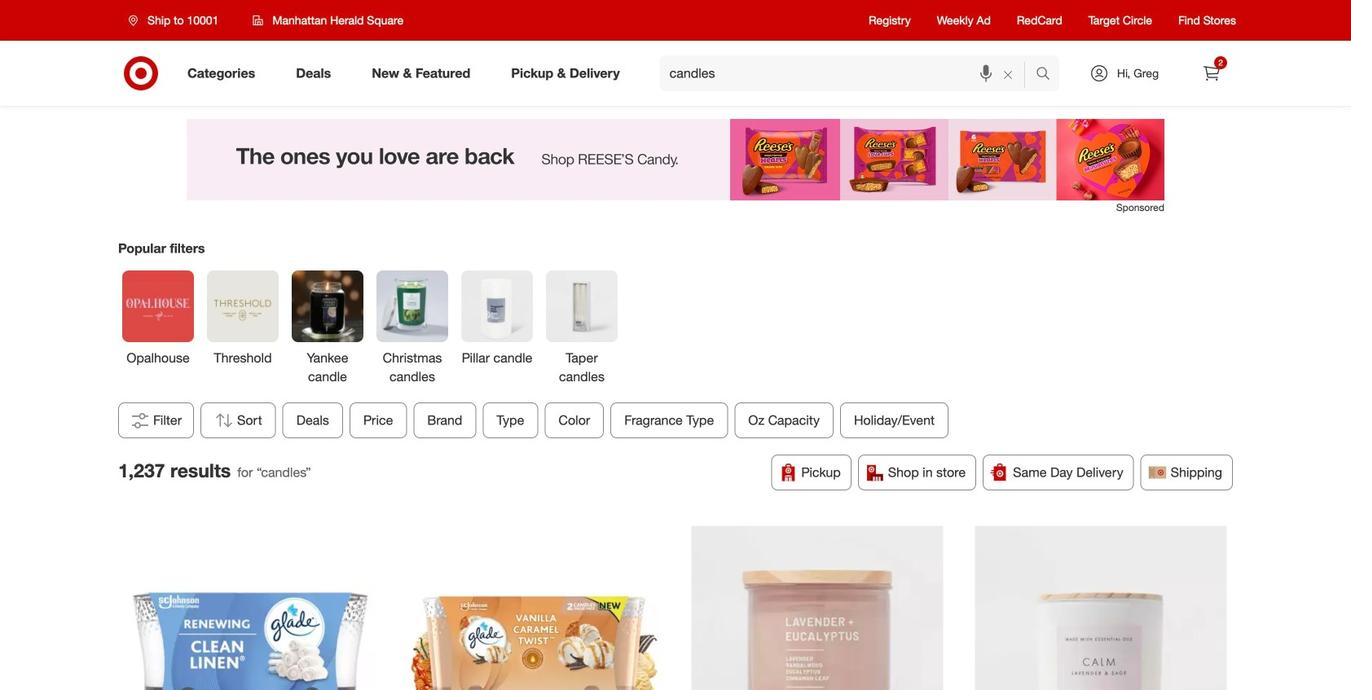 Task type: describe. For each thing, give the bounding box(es) containing it.
What can we help you find? suggestions appear below search field
[[660, 55, 1040, 91]]



Task type: vqa. For each thing, say whether or not it's contained in the screenshot.
"food"
no



Task type: locate. For each thing, give the bounding box(es) containing it.
glade candles - vanilla caramel twist - 6.8oz/2ct image
[[408, 526, 660, 690], [408, 526, 660, 690]]

tinted glass lavender + eucalyptus jar candle light pink - threshold™ image
[[691, 526, 943, 690], [691, 526, 943, 690]]

wood lidded glass wellness calm candle - threshold™ image
[[975, 526, 1227, 690], [975, 526, 1227, 690]]

glade two pack candles clean linen - 6.8oz/2ct image
[[124, 526, 376, 690], [124, 526, 376, 690]]

advertisement element
[[187, 119, 1164, 200]]



